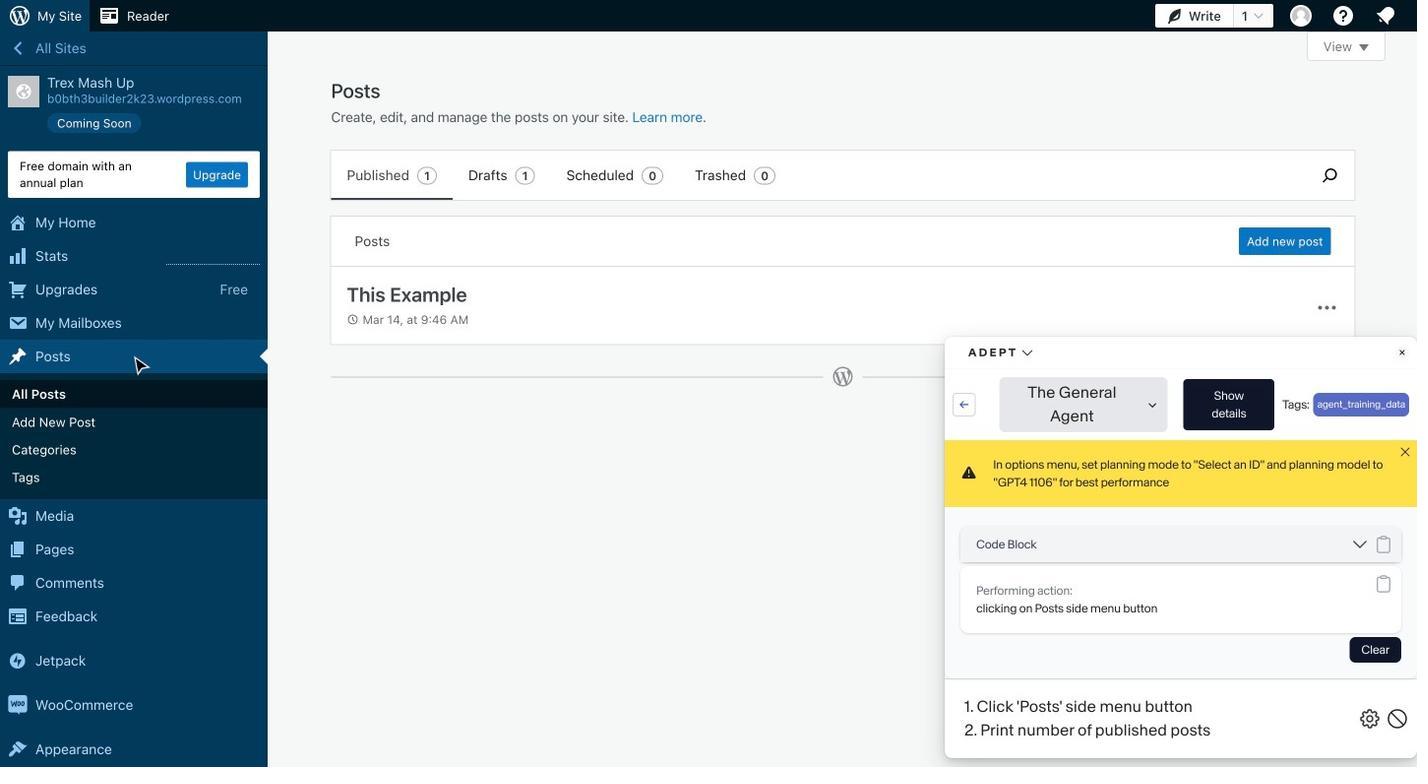 Task type: locate. For each thing, give the bounding box(es) containing it.
0 vertical spatial img image
[[8, 651, 28, 670]]

my profile image
[[1291, 5, 1313, 27]]

menu
[[331, 151, 1296, 200]]

main content
[[330, 32, 1386, 407]]

None search field
[[1306, 151, 1355, 200]]

img image
[[8, 651, 28, 670], [8, 695, 28, 715]]

1 vertical spatial img image
[[8, 695, 28, 715]]



Task type: describe. For each thing, give the bounding box(es) containing it.
closed image
[[1360, 44, 1370, 51]]

manage your notifications image
[[1375, 4, 1398, 28]]

2 img image from the top
[[8, 695, 28, 715]]

1 img image from the top
[[8, 651, 28, 670]]

highest hourly views 0 image
[[166, 252, 260, 265]]

help image
[[1332, 4, 1356, 28]]

toggle menu image
[[1316, 296, 1340, 319]]



Task type: vqa. For each thing, say whether or not it's contained in the screenshot.
'search box'
yes



